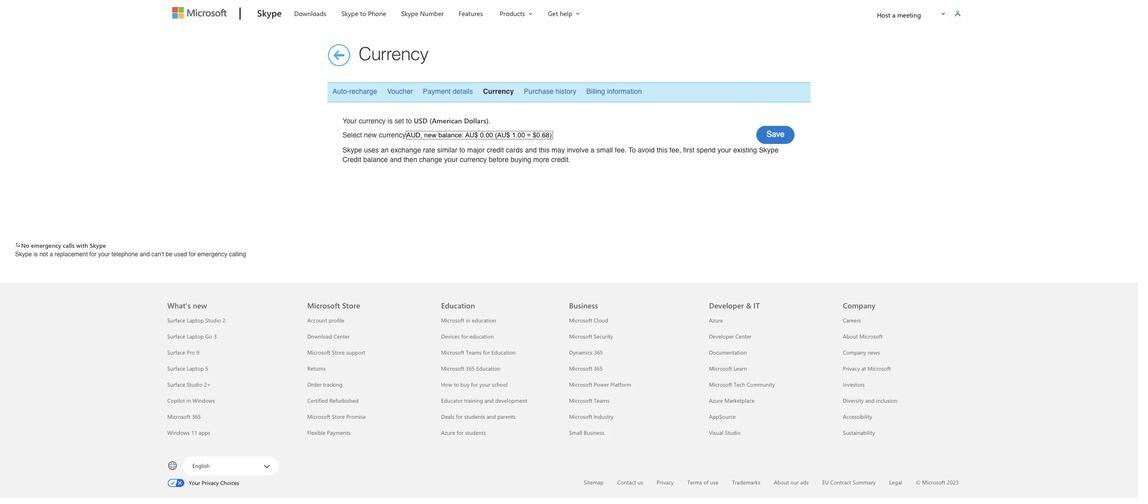 Task type: vqa. For each thing, say whether or not it's contained in the screenshot.
Education Microsoft in education
no



Task type: describe. For each thing, give the bounding box(es) containing it.
at
[[862, 365, 867, 373]]

voucher link
[[387, 87, 413, 95]]

to inside footer resource links element
[[454, 381, 459, 389]]

auto-recharge
[[333, 87, 377, 95]]

and right training in the left bottom of the page
[[485, 397, 494, 405]]

about for about microsoft
[[843, 333, 858, 341]]

dynamics 365 link
[[569, 349, 603, 357]]

news
[[868, 349, 880, 357]]

surface laptop 5 link
[[167, 365, 208, 373]]

365 for the leftmost microsoft 365 link
[[192, 414, 201, 421]]

before
[[489, 156, 509, 164]]

products
[[500, 9, 525, 18]]

surface for surface laptop 5
[[167, 365, 185, 373]]

credit
[[487, 146, 504, 154]]

spend
[[697, 146, 716, 154]]

small business link
[[569, 430, 605, 437]]

azure link
[[709, 317, 723, 325]]

skype for skype number
[[401, 9, 418, 18]]

9
[[197, 349, 200, 357]]

use
[[710, 479, 719, 487]]

azure for students link
[[441, 430, 486, 437]]

1 horizontal spatial windows
[[193, 397, 215, 405]]

order
[[307, 381, 321, 389]]

surface for surface studio 2+
[[167, 381, 185, 389]]

for right deals
[[456, 414, 463, 421]]

about our ads link
[[774, 479, 809, 487]]

0 vertical spatial currency
[[359, 44, 428, 64]]

365 for dynamics 365 link
[[594, 349, 603, 357]]

downloads link
[[290, 1, 331, 25]]

365 for microsoft 365 link to the right
[[594, 365, 603, 373]]

order tracking link
[[307, 381, 343, 389]]

your currency is set to usd (american dollars). element
[[343, 116, 796, 126]]

microsoft power platform
[[569, 381, 631, 389]]

developer & it
[[709, 301, 760, 311]]

flexible payments link
[[307, 430, 351, 437]]

microsoft store heading
[[307, 283, 429, 313]]

navigation containing auto-recharge
[[328, 82, 811, 103]]

features
[[459, 9, 483, 18]]

your right spend
[[718, 146, 732, 154]]

to inside your currency is set to usd (american dollars) .
[[406, 117, 412, 125]]

2 horizontal spatial a
[[893, 11, 896, 19]]

telephone
[[112, 251, 138, 258]]

menu containing auto-recharge
[[328, 82, 811, 103]]

(american
[[430, 116, 462, 126]]

microsoft for microsoft store promise 'link'
[[307, 414, 331, 421]]

educator
[[441, 397, 463, 405]]

terms of use
[[688, 479, 719, 487]]

microsoft for microsoft teams link
[[569, 397, 592, 405]]

microsoft up news
[[860, 333, 883, 341]]

1 vertical spatial microsoft 365
[[167, 414, 201, 421]]

new for what's
[[193, 301, 207, 311]]

microsoft 365 education link
[[441, 365, 501, 373]]

1 vertical spatial windows
[[167, 430, 190, 437]]

marketplace
[[725, 397, 755, 405]]

education for devices for education
[[470, 333, 494, 341]]

laptop for go
[[187, 333, 204, 341]]

an
[[381, 146, 389, 154]]

currency inside menu
[[483, 87, 514, 95]]

returns link
[[307, 365, 326, 373]]

how to buy for your school
[[441, 381, 508, 389]]

surface laptop go 3 link
[[167, 333, 217, 341]]

account profile
[[307, 317, 345, 325]]

1 vertical spatial currency
[[379, 131, 406, 139]]

azure marketplace link
[[709, 397, 755, 405]]

power
[[594, 381, 609, 389]]

store for microsoft store support
[[332, 349, 345, 357]]

company for company
[[843, 301, 876, 311]]

choices
[[220, 480, 239, 487]]

microsoft for microsoft tech community link at the bottom right of the page
[[709, 381, 732, 389]]

company for company news
[[843, 349, 867, 357]]

your inside footer resource links element
[[480, 381, 491, 389]]

currency link
[[483, 87, 514, 95]]

store for microsoft store promise
[[332, 414, 345, 421]]

balance
[[363, 156, 388, 164]]

devices for education link
[[441, 333, 494, 341]]

what's new heading
[[167, 283, 295, 313]]

purchase
[[524, 87, 554, 95]]

microsoft down copilot
[[167, 414, 191, 421]]

visual studio link
[[709, 430, 741, 437]]

0 horizontal spatial microsoft 365 link
[[167, 414, 201, 421]]

trademarks link
[[732, 479, 761, 487]]

what's
[[167, 301, 191, 311]]

laptop for studio
[[187, 317, 204, 325]]

1 vertical spatial business
[[584, 430, 605, 437]]

education for microsoft in education
[[472, 317, 496, 325]]

to inside skype uses an exchange rate similar to major credit cards and this may involve a small fee. to avoid this fee, first spend your existing skype credit balance and then change your currency before buying more credit.
[[460, 146, 465, 154]]

skype to phone link
[[337, 1, 391, 25]]

skype right with
[[90, 242, 106, 250]]

auto-recharge link
[[333, 87, 377, 95]]

help
[[560, 9, 573, 18]]

careers
[[843, 317, 861, 325]]

privacy at microsoft
[[843, 365, 891, 373]]

microsoft right ©
[[923, 479, 946, 487]]

not
[[40, 251, 48, 258]]

microsoft teams
[[569, 397, 610, 405]]

small
[[597, 146, 613, 154]]

visual
[[709, 430, 724, 437]]

azure for azure for students
[[441, 430, 455, 437]]

surface laptop studio 2 link
[[167, 317, 226, 325]]

about microsoft
[[843, 333, 883, 341]]

how to buy for your school link
[[441, 381, 508, 389]]

eu contract summary link
[[823, 479, 876, 487]]

downloads
[[294, 9, 327, 18]]

billing information
[[587, 87, 642, 95]]

get
[[548, 9, 558, 18]]

voucher
[[387, 87, 413, 95]]

microsoft learn
[[709, 365, 747, 373]]

store for microsoft store
[[342, 301, 360, 311]]

major
[[467, 146, 485, 154]]

teams for microsoft teams for education
[[466, 349, 482, 357]]

save
[[767, 130, 785, 139]]

studio for surface studio 2+
[[187, 381, 203, 389]]

accessibility link
[[843, 414, 873, 421]]

copilot
[[167, 397, 185, 405]]

save button
[[757, 126, 795, 144]]

recharge
[[349, 87, 377, 95]]

microsoft teams for education link
[[441, 349, 516, 357]]

students for azure
[[465, 430, 486, 437]]

returns
[[307, 365, 326, 373]]

students for deals
[[464, 414, 485, 421]]

azure for azure link on the right bottom
[[709, 317, 723, 325]]

contact
[[617, 479, 636, 487]]

and right diversity
[[866, 397, 875, 405]]

company news link
[[843, 349, 880, 357]]

is inside your currency is set to usd (american dollars) .
[[388, 117, 393, 125]]

what's new
[[167, 301, 207, 311]]

microsoft for microsoft learn "link"
[[709, 365, 732, 373]]

business inside heading
[[569, 301, 598, 311]]

investors link
[[843, 381, 865, 389]]

surface pro 9
[[167, 349, 200, 357]]

teams for microsoft teams
[[594, 397, 610, 405]]

for down the deals for students and parents
[[457, 430, 464, 437]]

diversity and inclusion
[[843, 397, 898, 405]]

billing information link
[[587, 87, 642, 95]]

set
[[395, 117, 404, 125]]

3
[[214, 333, 217, 341]]

payment details
[[423, 87, 473, 95]]

and left "can't" in the bottom left of the page
[[140, 251, 150, 258]]

summary
[[853, 479, 876, 487]]

skype for skype to phone
[[341, 9, 359, 18]]

purchase history
[[524, 87, 577, 95]]

eu
[[823, 479, 829, 487]]

microsoft cloud
[[569, 317, 608, 325]]

microsoft tech community
[[709, 381, 775, 389]]

microsoft teams for education
[[441, 349, 516, 357]]

microsoft teams link
[[569, 397, 610, 405]]

new for select
[[364, 131, 377, 139]]

skype down save button
[[759, 146, 779, 154]]

skype is not a replacement for your telephone and can't be used for emergency calling
[[15, 251, 246, 258]]



Task type: locate. For each thing, give the bounding box(es) containing it.
go
[[205, 333, 212, 341]]

store up payments
[[332, 414, 345, 421]]

1 vertical spatial new
[[193, 301, 207, 311]]

your up select
[[343, 117, 357, 125]]

appsource
[[709, 414, 736, 421]]

surface up surface pro 9
[[167, 333, 185, 341]]

azure up developer center link
[[709, 317, 723, 325]]

microsoft up microsoft security link
[[569, 317, 592, 325]]

2 vertical spatial store
[[332, 414, 345, 421]]

surface down the what's at the left bottom of the page
[[167, 317, 185, 325]]

to left 'major'
[[460, 146, 465, 154]]

your inside 'link'
[[189, 480, 200, 487]]

devices
[[441, 333, 460, 341]]

0 vertical spatial studio
[[205, 317, 221, 325]]

company up careers link
[[843, 301, 876, 311]]

this up more
[[539, 146, 550, 154]]

documentation link
[[709, 349, 747, 357]]

accessibility
[[843, 414, 873, 421]]

microsoft for microsoft security link
[[569, 333, 592, 341]]

microsoft 365 down dynamics 365 link
[[569, 365, 603, 373]]

microsoft for microsoft teams for education link
[[441, 349, 465, 357]]

0 vertical spatial emergency
[[31, 242, 61, 250]]

surface down the surface pro 9 link
[[167, 365, 185, 373]]

1 horizontal spatial center
[[736, 333, 752, 341]]

currency inside skype uses an exchange rate similar to major credit cards and this may involve a small fee. to avoid this fee, first spend your existing skype credit balance and then change your currency before buying more credit.
[[460, 156, 487, 164]]

0 vertical spatial company
[[843, 301, 876, 311]]

2 vertical spatial laptop
[[187, 365, 204, 373]]

0 vertical spatial about
[[843, 333, 858, 341]]

teams
[[466, 349, 482, 357], [594, 397, 610, 405]]

1 vertical spatial your
[[189, 480, 200, 487]]

currency up .
[[483, 87, 514, 95]]

about left our
[[774, 479, 789, 487]]

a inside skype uses an exchange rate similar to major credit cards and this may involve a small fee. to avoid this fee, first spend your existing skype credit balance and then change your currency before buying more credit.
[[591, 146, 595, 154]]

2 this from the left
[[657, 146, 668, 154]]

studio for visual studio
[[725, 430, 741, 437]]

your inside your currency is set to usd (american dollars) .
[[343, 117, 357, 125]]

company inside heading
[[843, 301, 876, 311]]

privacy inside 'link'
[[202, 480, 219, 487]]

1 horizontal spatial microsoft 365 link
[[569, 365, 603, 373]]

business heading
[[569, 283, 697, 313]]

company news
[[843, 349, 880, 357]]

and down exchange on the left of page
[[390, 156, 402, 164]]

microsoft down microsoft learn
[[709, 381, 732, 389]]

microsoft in education link
[[441, 317, 496, 325]]

surface left pro
[[167, 349, 185, 357]]

education heading
[[441, 283, 563, 313]]

1 vertical spatial emergency
[[198, 251, 227, 258]]

laptop up surface laptop go 3 link
[[187, 317, 204, 325]]

0 horizontal spatial emergency
[[31, 242, 61, 250]]

visual studio
[[709, 430, 741, 437]]

1 laptop from the top
[[187, 317, 204, 325]]

windows down 2+
[[193, 397, 215, 405]]

school
[[492, 381, 508, 389]]

1 horizontal spatial microsoft 365
[[569, 365, 603, 373]]

5 surface from the top
[[167, 381, 185, 389]]

products button
[[491, 1, 541, 26]]

0 vertical spatial laptop
[[187, 317, 204, 325]]

0 horizontal spatial new
[[193, 301, 207, 311]]

2 vertical spatial a
[[50, 251, 53, 258]]

number
[[420, 9, 444, 18]]

developer for developer center
[[709, 333, 734, 341]]

exchange
[[391, 146, 421, 154]]

eu contract summary
[[823, 479, 876, 487]]

0 horizontal spatial privacy
[[202, 480, 219, 487]]

for right devices
[[461, 333, 468, 341]]

surface for surface pro 9
[[167, 349, 185, 357]]

careers link
[[843, 317, 861, 325]]

0 vertical spatial education
[[441, 301, 475, 311]]

this
[[539, 146, 550, 154], [657, 146, 668, 154]]

microsoft up devices
[[441, 317, 465, 325]]

1 vertical spatial education
[[470, 333, 494, 341]]

skype inside 'link'
[[341, 9, 359, 18]]

1 horizontal spatial privacy
[[657, 479, 674, 487]]

developer center
[[709, 333, 752, 341]]

365 up microsoft power platform link
[[594, 365, 603, 373]]

1 horizontal spatial teams
[[594, 397, 610, 405]]

azure for azure marketplace
[[709, 397, 723, 405]]

can't
[[151, 251, 164, 258]]

of
[[704, 479, 709, 487]]

used
[[174, 251, 187, 258]]

surface for surface laptop go 3
[[167, 333, 185, 341]]

1 vertical spatial currency
[[483, 87, 514, 95]]

1 horizontal spatial a
[[591, 146, 595, 154]]

1 vertical spatial company
[[843, 349, 867, 357]]

in for windows
[[187, 397, 191, 405]]

currency down set at the left of page
[[379, 131, 406, 139]]

© microsoft 2023
[[916, 479, 959, 487]]

microsoft for "microsoft 365 education" link
[[441, 365, 465, 373]]

microsoft store promise link
[[307, 414, 366, 421]]

developer for developer & it
[[709, 301, 744, 311]]

1 surface from the top
[[167, 317, 185, 325]]

1 vertical spatial about
[[774, 479, 789, 487]]

account profile link
[[307, 317, 345, 325]]

billing
[[587, 87, 605, 95]]

1 vertical spatial azure
[[709, 397, 723, 405]]

your left "telephone"
[[98, 251, 110, 258]]

privacy inside footer resource links element
[[843, 365, 860, 373]]

information
[[607, 87, 642, 95]]

this left fee,
[[657, 146, 668, 154]]

privacy left at
[[843, 365, 860, 373]]

2 vertical spatial currency
[[460, 156, 487, 164]]

educator training and development
[[441, 397, 528, 405]]

azure up appsource link
[[709, 397, 723, 405]]

your for your currency is set to usd (american dollars) .
[[343, 117, 357, 125]]

microsoft down documentation
[[709, 365, 732, 373]]

microsoft up account profile link
[[307, 301, 340, 311]]

0 vertical spatial microsoft 365
[[569, 365, 603, 373]]

microsoft up 'microsoft teams'
[[569, 381, 592, 389]]

your down similar
[[444, 156, 458, 164]]

be
[[166, 251, 172, 258]]

host a meeting link
[[869, 2, 930, 28]]

microsoft for the "microsoft store" heading
[[307, 301, 340, 311]]

uses
[[364, 146, 379, 154]]

footer resource links element
[[110, 283, 1028, 442]]

2 horizontal spatial privacy
[[843, 365, 860, 373]]

laptop left go
[[187, 333, 204, 341]]

your down english at the left bottom of the page
[[189, 480, 200, 487]]

surface studio 2+ link
[[167, 381, 211, 389]]

business up microsoft cloud
[[569, 301, 598, 311]]

change
[[419, 156, 442, 164]]

microsoft learn link
[[709, 365, 747, 373]]

store inside heading
[[342, 301, 360, 311]]

1 horizontal spatial new
[[364, 131, 377, 139]]

privacy down english at the left bottom of the page
[[202, 480, 219, 487]]

0 horizontal spatial a
[[50, 251, 53, 258]]

it
[[754, 301, 760, 311]]

certified
[[307, 397, 328, 405]]

to inside 'link'
[[360, 9, 366, 18]]

education up school
[[492, 349, 516, 357]]

1 horizontal spatial is
[[388, 117, 393, 125]]

1 vertical spatial in
[[187, 397, 191, 405]]

0 vertical spatial azure
[[709, 317, 723, 325]]

0 horizontal spatial currency
[[359, 44, 428, 64]]

skype for skype
[[257, 7, 282, 19]]

microsoft for microsoft industry link
[[569, 414, 592, 421]]

1 horizontal spatial studio
[[205, 317, 221, 325]]

1 vertical spatial is
[[33, 251, 38, 258]]

a right 'not'
[[50, 251, 53, 258]]

0 vertical spatial developer
[[709, 301, 744, 311]]

skype uses an exchange rate similar to major credit cards and this may involve a small fee. to avoid this fee, first spend your existing skype credit balance and then change your currency before buying more credit. element
[[343, 145, 796, 165]]

skype number
[[401, 9, 444, 18]]

education up microsoft teams for education link
[[470, 333, 494, 341]]

1 vertical spatial studio
[[187, 381, 203, 389]]

surface for surface laptop studio 2
[[167, 317, 185, 325]]

new up uses
[[364, 131, 377, 139]]

0 vertical spatial teams
[[466, 349, 482, 357]]

credit.
[[551, 156, 571, 164]]

1 vertical spatial students
[[465, 430, 486, 437]]

0 vertical spatial windows
[[193, 397, 215, 405]]

1 company from the top
[[843, 301, 876, 311]]

teams up microsoft 365 education
[[466, 349, 482, 357]]

2 vertical spatial studio
[[725, 430, 741, 437]]

azure
[[709, 317, 723, 325], [709, 397, 723, 405], [441, 430, 455, 437]]

1 horizontal spatial your
[[343, 117, 357, 125]]

0 vertical spatial education
[[472, 317, 496, 325]]

2 company from the top
[[843, 349, 867, 357]]

1 vertical spatial developer
[[709, 333, 734, 341]]

certified refurbished link
[[307, 397, 359, 405]]

deals for students and parents
[[441, 414, 516, 421]]

microsoft security
[[569, 333, 613, 341]]

students down the deals for students and parents
[[465, 430, 486, 437]]

diversity
[[843, 397, 864, 405]]

investors
[[843, 381, 865, 389]]

1 center from the left
[[334, 333, 350, 341]]

in up devices for education link
[[466, 317, 470, 325]]

microsoft 365 up windows 11 apps
[[167, 414, 201, 421]]

&
[[746, 301, 752, 311]]

inclusion
[[876, 397, 898, 405]]

and left parents
[[487, 414, 496, 421]]

microsoft right at
[[868, 365, 891, 373]]

0 vertical spatial a
[[893, 11, 896, 19]]

center for microsoft
[[334, 333, 350, 341]]

microsoft down dynamics
[[569, 365, 592, 373]]

0 horizontal spatial about
[[774, 479, 789, 487]]

dynamics
[[569, 349, 593, 357]]

and up buying
[[525, 146, 537, 154]]

0 horizontal spatial teams
[[466, 349, 482, 357]]

currency
[[359, 117, 386, 125], [379, 131, 406, 139], [460, 156, 487, 164]]

apps
[[199, 430, 210, 437]]

0 horizontal spatial is
[[33, 251, 38, 258]]

microsoft power platform link
[[569, 381, 631, 389]]

microsoft up microsoft industry link
[[569, 397, 592, 405]]

3 surface from the top
[[167, 349, 185, 357]]

developer inside heading
[[709, 301, 744, 311]]

0 vertical spatial in
[[466, 317, 470, 325]]

a
[[893, 11, 896, 19], [591, 146, 595, 154], [50, 251, 53, 258]]

developer down azure link on the right bottom
[[709, 333, 734, 341]]

microsoft image
[[172, 7, 227, 19]]

for right "used"
[[189, 251, 196, 258]]

3 laptop from the top
[[187, 365, 204, 373]]

0 vertical spatial students
[[464, 414, 485, 421]]

our
[[791, 479, 799, 487]]

skype for skype is not a replacement for your telephone and can't be used for emergency calling
[[15, 251, 32, 258]]

365 for "microsoft 365 education" link
[[466, 365, 475, 373]]

365 up how to buy for your school link
[[466, 365, 475, 373]]

1 vertical spatial teams
[[594, 397, 610, 405]]

surface
[[167, 317, 185, 325], [167, 333, 185, 341], [167, 349, 185, 357], [167, 365, 185, 373], [167, 381, 185, 389]]

1 vertical spatial a
[[591, 146, 595, 154]]

for
[[89, 251, 97, 258], [189, 251, 196, 258], [461, 333, 468, 341], [483, 349, 490, 357], [471, 381, 478, 389], [456, 414, 463, 421], [457, 430, 464, 437]]

educator training and development link
[[441, 397, 528, 405]]

skype up the credit
[[343, 146, 362, 154]]

surface up copilot
[[167, 381, 185, 389]]

calling
[[229, 251, 246, 258]]

0 horizontal spatial this
[[539, 146, 550, 154]]

education inside heading
[[441, 301, 475, 311]]

0 vertical spatial store
[[342, 301, 360, 311]]

microsoft for the microsoft cloud link
[[569, 317, 592, 325]]

2 laptop from the top
[[187, 333, 204, 341]]

microsoft 365 education
[[441, 365, 501, 373]]

laptop for 5
[[187, 365, 204, 373]]

california consumer privacy act (ccpa) opt-out icon image
[[167, 480, 189, 488]]

for up microsoft 365 education
[[483, 349, 490, 357]]

currency down 'major'
[[460, 156, 487, 164]]

students down training in the left bottom of the page
[[464, 414, 485, 421]]

store left support
[[332, 349, 345, 357]]

1 vertical spatial store
[[332, 349, 345, 357]]

order tracking
[[307, 381, 343, 389]]

0 vertical spatial business
[[569, 301, 598, 311]]

about
[[843, 333, 858, 341], [774, 479, 789, 487]]

11
[[191, 430, 197, 437]]

surface laptop studio 2
[[167, 317, 226, 325]]

1 vertical spatial education
[[492, 349, 516, 357]]

microsoft for microsoft power platform link
[[569, 381, 592, 389]]

a right host
[[893, 11, 896, 19]]

download
[[307, 333, 332, 341]]

new inside "heading"
[[193, 301, 207, 311]]

365 up the 11 at the bottom of page
[[192, 414, 201, 421]]

microsoft up how
[[441, 365, 465, 373]]

0 vertical spatial is
[[388, 117, 393, 125]]

platform
[[611, 381, 631, 389]]

tech
[[734, 381, 745, 389]]

1 horizontal spatial in
[[466, 317, 470, 325]]

0 vertical spatial microsoft 365 link
[[569, 365, 603, 373]]

documentation
[[709, 349, 747, 357]]

2 vertical spatial education
[[476, 365, 501, 373]]

1 horizontal spatial emergency
[[198, 251, 227, 258]]

0 vertical spatial currency
[[359, 117, 386, 125]]

dynamics 365
[[569, 349, 603, 357]]

currency up select new currency
[[359, 117, 386, 125]]

about inside footer resource links element
[[843, 333, 858, 341]]

0 horizontal spatial center
[[334, 333, 350, 341]]

skype inside 'link'
[[401, 9, 418, 18]]

company down the about microsoft link
[[843, 349, 867, 357]]

menu
[[328, 82, 811, 103]]

to left phone
[[360, 9, 366, 18]]

company
[[843, 301, 876, 311], [843, 349, 867, 357]]

microsoft industry
[[569, 414, 614, 421]]

in right copilot
[[187, 397, 191, 405]]

skype left number on the top left
[[401, 9, 418, 18]]

emergency left calling
[[198, 251, 227, 258]]

currency up voucher link
[[359, 44, 428, 64]]

developer
[[709, 301, 744, 311], [709, 333, 734, 341]]

certified refurbished
[[307, 397, 359, 405]]

your for your privacy choices
[[189, 480, 200, 487]]

previous page image
[[328, 44, 702, 499]]

your
[[718, 146, 732, 154], [444, 156, 458, 164], [98, 251, 110, 258], [480, 381, 491, 389]]

center down profile
[[334, 333, 350, 341]]

microsoft inside the "microsoft store" heading
[[307, 301, 340, 311]]

is left set at the left of page
[[388, 117, 393, 125]]

1 horizontal spatial this
[[657, 146, 668, 154]]

2 surface from the top
[[167, 333, 185, 341]]

0 horizontal spatial your
[[189, 480, 200, 487]]

new up surface laptop studio 2 on the bottom of the page
[[193, 301, 207, 311]]

1 horizontal spatial about
[[843, 333, 858, 341]]

developer & it heading
[[709, 283, 831, 313]]

teams down power
[[594, 397, 610, 405]]

0 horizontal spatial in
[[187, 397, 191, 405]]

1 developer from the top
[[709, 301, 744, 311]]

skype left phone
[[341, 9, 359, 18]]

microsoft 365 link down dynamics 365 link
[[569, 365, 603, 373]]

company heading
[[843, 283, 965, 313]]

for right replacement
[[89, 251, 97, 258]]

skype for skype uses an exchange rate similar to major credit cards and this may involve a small fee. to avoid this fee, first spend your existing skype credit balance and then change your currency before buying more credit.
[[343, 146, 362, 154]]

about for about our ads
[[774, 479, 789, 487]]

currency
[[359, 44, 428, 64], [483, 87, 514, 95]]

is left 'not'
[[33, 251, 38, 258]]

microsoft up small
[[569, 414, 592, 421]]

2 vertical spatial azure
[[441, 430, 455, 437]]

ads
[[801, 479, 809, 487]]

your privacy choices
[[189, 480, 239, 487]]

laptop left the 5
[[187, 365, 204, 373]]

privacy for privacy at microsoft
[[843, 365, 860, 373]]

calls
[[63, 242, 75, 250]]

may
[[552, 146, 565, 154]]

skype to phone
[[341, 9, 386, 18]]

0 horizontal spatial studio
[[187, 381, 203, 389]]

2 center from the left
[[736, 333, 752, 341]]

microsoft up dynamics
[[569, 333, 592, 341]]

microsoft down "certified"
[[307, 414, 331, 421]]

phone
[[368, 9, 386, 18]]

education up devices for education
[[472, 317, 496, 325]]

to left buy
[[454, 381, 459, 389]]

deals
[[441, 414, 455, 421]]

0 horizontal spatial windows
[[167, 430, 190, 437]]

your left school
[[480, 381, 491, 389]]

azure down deals
[[441, 430, 455, 437]]

and
[[525, 146, 537, 154], [390, 156, 402, 164], [140, 251, 150, 258], [485, 397, 494, 405], [866, 397, 875, 405], [487, 414, 496, 421]]

deals for students and parents link
[[441, 414, 516, 421]]

promise
[[346, 414, 366, 421]]

1 horizontal spatial currency
[[483, 87, 514, 95]]

sitemap
[[584, 479, 604, 487]]

microsoft for microsoft store support link
[[307, 349, 331, 357]]

in for education
[[466, 317, 470, 325]]

privacy for privacy 'link'
[[657, 479, 674, 487]]

0 horizontal spatial microsoft 365
[[167, 414, 201, 421]]

0 vertical spatial your
[[343, 117, 357, 125]]

1 vertical spatial microsoft 365 link
[[167, 414, 201, 421]]

microsoft for the "microsoft in education" "link"
[[441, 317, 465, 325]]

for right buy
[[471, 381, 478, 389]]

currency inside your currency is set to usd (american dollars) .
[[359, 117, 386, 125]]

store
[[342, 301, 360, 311], [332, 349, 345, 357], [332, 414, 345, 421]]

first
[[683, 146, 695, 154]]

center for developer
[[736, 333, 752, 341]]

to right set at the left of page
[[406, 117, 412, 125]]

business down microsoft industry link
[[584, 430, 605, 437]]

contract
[[831, 479, 852, 487]]

terms of use link
[[688, 479, 719, 487]]

0 vertical spatial new
[[364, 131, 377, 139]]

microsoft down devices
[[441, 349, 465, 357]]

1 this from the left
[[539, 146, 550, 154]]

navigation
[[328, 82, 811, 103]]

studio left 2
[[205, 317, 221, 325]]

365 down security
[[594, 349, 603, 357]]

4 surface from the top
[[167, 365, 185, 373]]

1 vertical spatial laptop
[[187, 333, 204, 341]]

microsoft 365 link up windows 11 apps
[[167, 414, 201, 421]]

2 horizontal spatial studio
[[725, 430, 741, 437]]

store up profile
[[342, 301, 360, 311]]

center up documentation
[[736, 333, 752, 341]]

existing
[[734, 146, 757, 154]]

2 developer from the top
[[709, 333, 734, 341]]



